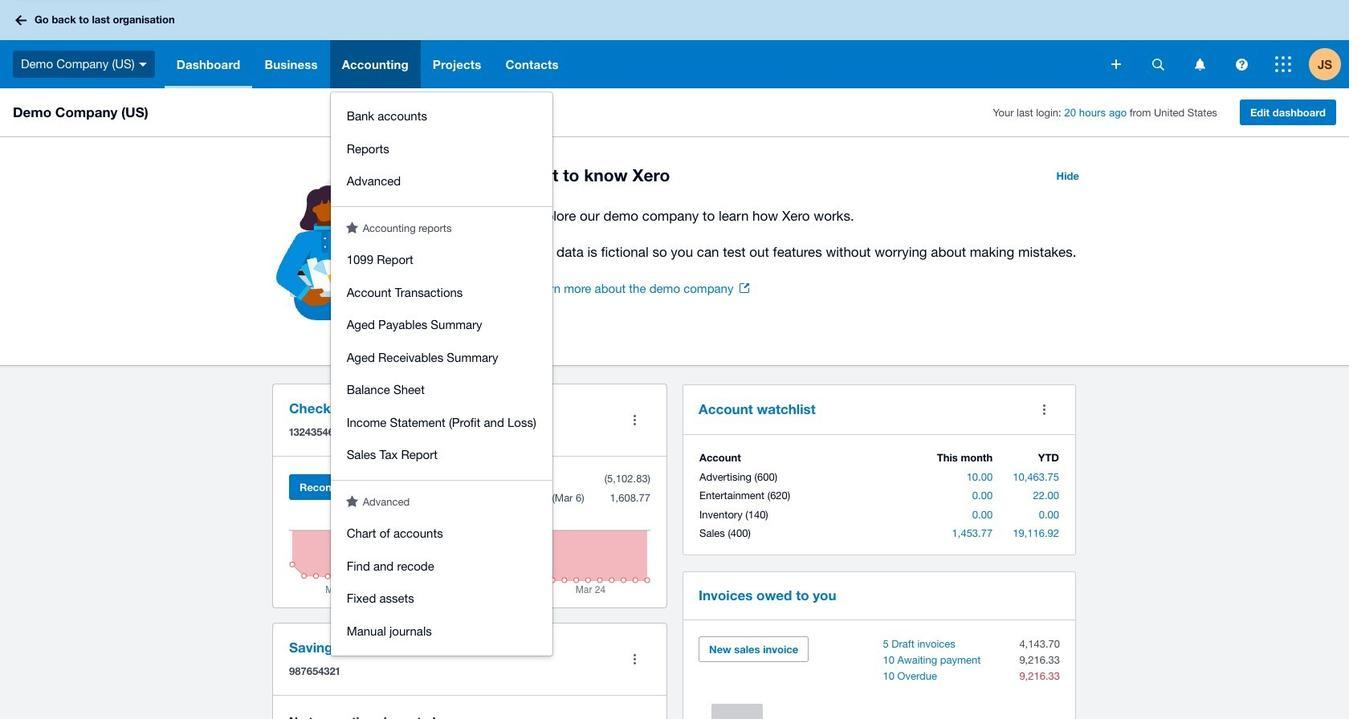 Task type: locate. For each thing, give the bounding box(es) containing it.
favourites image
[[346, 221, 358, 233], [346, 495, 358, 507]]

banner
[[0, 0, 1350, 656]]

intro banner body element
[[530, 205, 1089, 263]]

1 vertical spatial favourites image
[[346, 495, 358, 507]]

2 manage menu toggle image from the top
[[619, 644, 651, 676]]

0 vertical spatial favourites image
[[346, 221, 358, 233]]

2 favourites image from the top
[[346, 495, 358, 507]]

group
[[331, 92, 553, 206]]

1 manage menu toggle image from the top
[[619, 404, 651, 437]]

0 vertical spatial manage menu toggle image
[[619, 404, 651, 437]]

svg image
[[15, 15, 27, 25], [1276, 56, 1292, 72], [1152, 58, 1164, 70], [1195, 58, 1205, 70], [1236, 58, 1248, 70], [139, 62, 147, 66]]

list box
[[331, 92, 553, 656]]

1 vertical spatial manage menu toggle image
[[619, 644, 651, 676]]

svg image
[[1112, 59, 1121, 69]]

manage menu toggle image
[[619, 404, 651, 437], [619, 644, 651, 676]]

advanced group
[[331, 510, 553, 656]]



Task type: describe. For each thing, give the bounding box(es) containing it.
1 favourites image from the top
[[346, 221, 358, 233]]

reports group
[[331, 236, 553, 480]]



Task type: vqa. For each thing, say whether or not it's contained in the screenshot.
No
no



